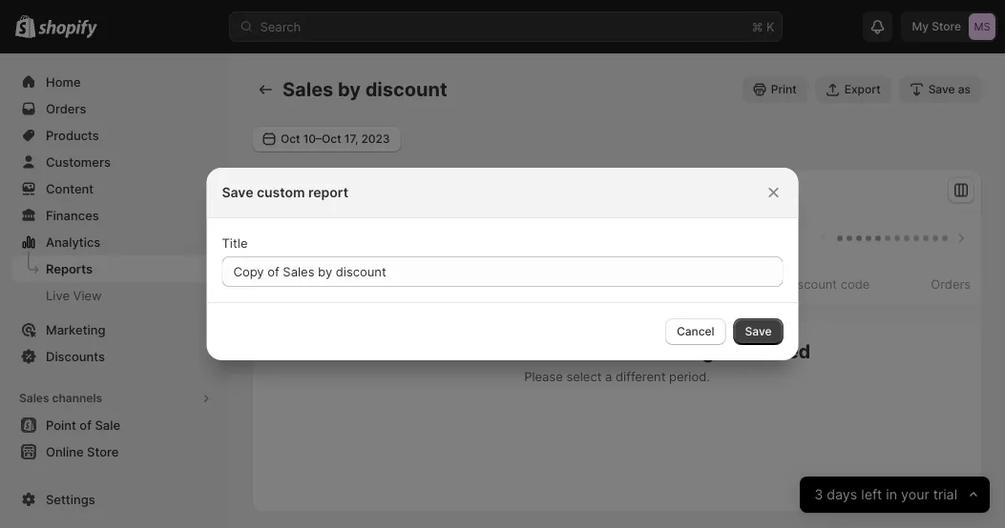 Task type: locate. For each thing, give the bounding box(es) containing it.
report
[[308, 185, 349, 201]]

discount type button
[[532, 266, 639, 303]]

sales for sales by discount
[[283, 78, 333, 101]]

the
[[590, 340, 621, 364]]

6 discount from the left
[[786, 277, 837, 292]]

discount method button
[[390, 266, 515, 303]]

2 name from the left
[[319, 277, 351, 292]]

save up selected
[[745, 325, 772, 339]]

please
[[524, 369, 563, 384]]

range
[[672, 340, 726, 364]]

custom
[[257, 185, 305, 201]]

discount for second 'discount name' button from the left
[[263, 277, 315, 292]]

discount inside "button"
[[393, 277, 445, 292]]

1 vertical spatial save
[[222, 185, 253, 201]]

analytics
[[46, 235, 101, 250]]

discount name down save custom report
[[262, 277, 349, 292]]

sales left by
[[283, 78, 333, 101]]

discount method
[[393, 277, 493, 292]]

0 horizontal spatial sales
[[19, 392, 49, 406]]

different
[[616, 369, 666, 384]]

sales left channels
[[19, 392, 49, 406]]

orders
[[931, 277, 971, 292]]

0 horizontal spatial save
[[222, 185, 253, 201]]

1 vertical spatial sales
[[19, 392, 49, 406]]

home link
[[11, 69, 218, 95]]

1 horizontal spatial save
[[745, 325, 772, 339]]

2 vertical spatial save
[[745, 325, 772, 339]]

apps button
[[11, 481, 218, 508]]

2 discount from the left
[[263, 277, 315, 292]]

save
[[929, 83, 955, 96], [222, 185, 253, 201], [745, 325, 772, 339]]

2 discount name button from the left
[[261, 266, 373, 303]]

4 discount from the left
[[535, 277, 587, 292]]

sales inside button
[[19, 392, 49, 406]]

save left custom
[[222, 185, 253, 201]]

discount code
[[786, 277, 870, 292]]

discounts link
[[11, 344, 218, 370]]

1 discount from the left
[[262, 277, 313, 292]]

discount name down report
[[263, 277, 351, 292]]

1 name from the left
[[317, 277, 349, 292]]

reports
[[46, 262, 93, 276]]

discount code button
[[783, 266, 892, 303]]

name for 1st 'discount name' button from left
[[317, 277, 349, 292]]

k
[[767, 19, 775, 34]]

apps
[[19, 487, 48, 501]]

2 horizontal spatial save
[[929, 83, 955, 96]]

discount class button
[[656, 266, 766, 303]]

3 discount from the left
[[393, 277, 445, 292]]

1 discount name from the left
[[262, 277, 349, 292]]

5 discount from the left
[[659, 277, 710, 292]]

orders button
[[909, 266, 974, 303]]

discounts
[[46, 349, 105, 364]]

live
[[46, 288, 70, 303]]

type
[[590, 277, 617, 292]]

save button
[[734, 319, 783, 346]]

for
[[559, 340, 585, 364]]

2 discount name from the left
[[263, 277, 351, 292]]

live view
[[46, 288, 102, 303]]

sales by discount
[[283, 78, 447, 101]]

discount for discount code button
[[786, 277, 837, 292]]

0 vertical spatial sales
[[283, 78, 333, 101]]

discount class
[[659, 277, 744, 292]]

0 vertical spatial save
[[929, 83, 955, 96]]

discount
[[262, 277, 313, 292], [263, 277, 315, 292], [393, 277, 445, 292], [535, 277, 587, 292], [659, 277, 710, 292], [786, 277, 837, 292]]

discount name
[[262, 277, 349, 292], [263, 277, 351, 292]]

channels
[[52, 392, 102, 406]]

sales
[[283, 78, 333, 101], [19, 392, 49, 406]]

cancel button
[[665, 319, 726, 346]]

view
[[73, 288, 102, 303]]

reports link
[[11, 256, 218, 283]]

discount for 1st 'discount name' button from left
[[262, 277, 313, 292]]

selected
[[730, 340, 811, 364]]

discount name button
[[259, 266, 371, 303], [261, 266, 373, 303]]

save left 'as'
[[929, 83, 955, 96]]

1 horizontal spatial sales
[[283, 78, 333, 101]]

name
[[317, 277, 349, 292], [319, 277, 351, 292]]

search
[[260, 19, 301, 34]]

settings
[[46, 493, 95, 507]]

settings link
[[11, 487, 218, 514]]

home
[[46, 74, 81, 89]]



Task type: describe. For each thing, give the bounding box(es) containing it.
save for save custom report
[[222, 185, 253, 201]]

code
[[841, 277, 870, 292]]

⌘ k
[[752, 19, 775, 34]]

select
[[566, 369, 602, 384]]

save as
[[929, 83, 971, 96]]

⌘
[[752, 19, 763, 34]]

sales channels button
[[11, 386, 218, 412]]

no
[[424, 340, 449, 364]]

as
[[958, 83, 971, 96]]

Title text field
[[222, 257, 783, 287]]

discount for discount class button
[[659, 277, 710, 292]]

by
[[338, 78, 361, 101]]

class
[[714, 277, 744, 292]]

a
[[605, 369, 612, 384]]

discount
[[365, 78, 447, 101]]

discount for 'discount type' button at the bottom of the page
[[535, 277, 587, 292]]

period.
[[669, 369, 710, 384]]

sales channels
[[19, 392, 102, 406]]

save custom report
[[222, 185, 349, 201]]

cancel
[[677, 325, 715, 339]]

print
[[771, 83, 797, 96]]

found
[[500, 340, 554, 364]]

data
[[454, 340, 495, 364]]

discount for discount method "button"
[[393, 277, 445, 292]]

no data found for the date range selected please select a different period.
[[424, 340, 811, 384]]

method
[[448, 277, 493, 292]]

name for second 'discount name' button from the left
[[319, 277, 351, 292]]

live view link
[[11, 283, 218, 309]]

save custom report dialog
[[0, 168, 1005, 361]]

title
[[222, 236, 248, 251]]

analytics link
[[11, 229, 218, 256]]

save as button
[[900, 76, 982, 103]]

print button
[[743, 76, 808, 103]]

discount name for second 'discount name' button from the left
[[263, 277, 351, 292]]

date
[[625, 340, 667, 364]]

shopify image
[[38, 20, 98, 39]]

save for save as
[[929, 83, 955, 96]]

discount type
[[535, 277, 617, 292]]

sales for sales channels
[[19, 392, 49, 406]]

export
[[845, 83, 881, 96]]

1 discount name button from the left
[[259, 266, 371, 303]]

discount name for 1st 'discount name' button from left
[[262, 277, 349, 292]]

export button
[[816, 76, 892, 103]]



Task type: vqa. For each thing, say whether or not it's contained in the screenshot.
'Discount name'
yes



